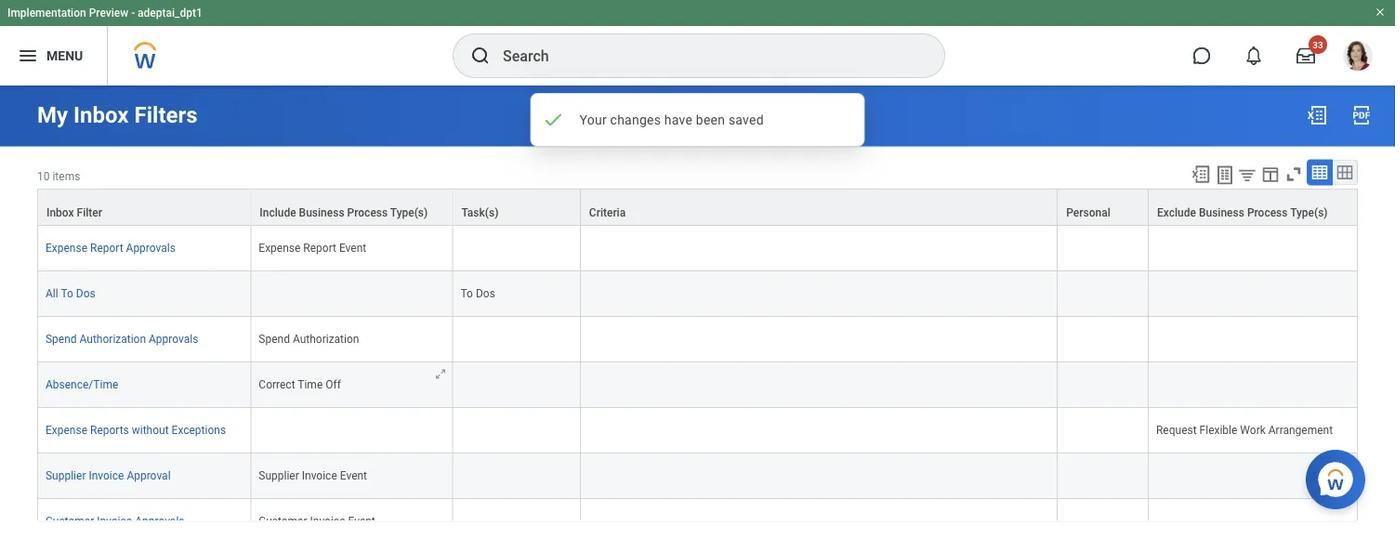 Task type: vqa. For each thing, say whether or not it's contained in the screenshot.
Spend Authorization
yes



Task type: locate. For each thing, give the bounding box(es) containing it.
1 horizontal spatial report
[[303, 241, 337, 254]]

1 business from the left
[[299, 206, 345, 219]]

0 vertical spatial approvals
[[126, 241, 176, 254]]

invoice
[[89, 469, 124, 482], [302, 469, 337, 482], [97, 515, 132, 528], [310, 515, 345, 528]]

process down click to view/edit grid preferences icon
[[1248, 206, 1288, 219]]

0 vertical spatial inbox
[[73, 102, 129, 128]]

implementation preview -   adeptai_dpt1
[[7, 7, 203, 20]]

1 horizontal spatial supplier
[[259, 469, 299, 482]]

business down the export to worksheets image
[[1199, 206, 1245, 219]]

expense down 'inbox filter' at top
[[46, 241, 87, 254]]

inbox right my
[[73, 102, 129, 128]]

1 report from the left
[[90, 241, 123, 254]]

invoice down supplier invoice approval
[[97, 515, 132, 528]]

1 vertical spatial event
[[340, 469, 367, 482]]

process for include business process type(s)
[[347, 206, 388, 219]]

event down include business process type(s)
[[339, 241, 367, 254]]

row containing all to dos
[[37, 271, 1358, 317]]

customer for customer invoice event
[[259, 515, 307, 528]]

1 vertical spatial approvals
[[149, 332, 198, 345]]

customer
[[46, 515, 94, 528], [259, 515, 307, 528]]

event
[[339, 241, 367, 254], [340, 469, 367, 482], [348, 515, 375, 528]]

process inside include business process type(s) popup button
[[347, 206, 388, 219]]

row
[[37, 188, 1358, 226], [37, 226, 1358, 271], [37, 271, 1358, 317], [37, 317, 1358, 362], [37, 362, 1358, 408], [37, 408, 1358, 453], [37, 453, 1358, 499], [37, 499, 1358, 539]]

business
[[299, 206, 345, 219], [1199, 206, 1245, 219]]

0 horizontal spatial process
[[347, 206, 388, 219]]

0 horizontal spatial supplier
[[46, 469, 86, 482]]

10 items
[[37, 170, 80, 183]]

event down 'supplier invoice event' at left bottom
[[348, 515, 375, 528]]

0 horizontal spatial to
[[61, 287, 73, 300]]

view printable version (pdf) image
[[1351, 104, 1373, 126]]

customer down 'supplier invoice event' at left bottom
[[259, 515, 307, 528]]

3 row from the top
[[37, 271, 1358, 317]]

2 supplier from the left
[[259, 469, 299, 482]]

event up customer invoice event
[[340, 469, 367, 482]]

supplier
[[46, 469, 86, 482], [259, 469, 299, 482]]

changes
[[610, 112, 661, 127]]

0 horizontal spatial customer
[[46, 515, 94, 528]]

filter
[[77, 206, 102, 219]]

approvals
[[126, 241, 176, 254], [149, 332, 198, 345], [135, 515, 185, 528]]

2 row from the top
[[37, 226, 1358, 271]]

to down task(s)
[[461, 287, 473, 300]]

1 supplier from the left
[[46, 469, 86, 482]]

expense
[[46, 241, 87, 254], [259, 241, 301, 254], [46, 424, 87, 437]]

0 vertical spatial event
[[339, 241, 367, 254]]

2 report from the left
[[303, 241, 337, 254]]

inbox filter
[[46, 206, 102, 219]]

supplier up customer invoice event
[[259, 469, 299, 482]]

0 horizontal spatial spend
[[46, 332, 77, 345]]

include business process type(s)
[[260, 206, 428, 219]]

dos right all
[[76, 287, 95, 300]]

click to view/edit grid preferences image
[[1261, 164, 1281, 185]]

2 vertical spatial event
[[348, 515, 375, 528]]

4 row from the top
[[37, 317, 1358, 362]]

customer for customer invoice approvals
[[46, 515, 94, 528]]

authorization up absence/time 'link'
[[80, 332, 146, 345]]

table image
[[1311, 163, 1330, 182]]

2 spend from the left
[[259, 332, 290, 345]]

1 horizontal spatial authorization
[[293, 332, 359, 345]]

type(s)
[[390, 206, 428, 219], [1291, 206, 1328, 219]]

business up expense report event
[[299, 206, 345, 219]]

spend for spend authorization
[[259, 332, 290, 345]]

1 row from the top
[[37, 188, 1358, 226]]

export to worksheets image
[[1214, 164, 1237, 186]]

have
[[665, 112, 693, 127]]

spend
[[46, 332, 77, 345], [259, 332, 290, 345]]

saved
[[729, 112, 764, 127]]

1 spend from the left
[[46, 332, 77, 345]]

include
[[260, 206, 296, 219]]

2 to from the left
[[461, 287, 473, 300]]

1 horizontal spatial process
[[1248, 206, 1288, 219]]

row containing expense report approvals
[[37, 226, 1358, 271]]

0 horizontal spatial authorization
[[80, 332, 146, 345]]

supplier invoice approval
[[46, 469, 171, 482]]

type(s) down the fullscreen icon
[[1291, 206, 1328, 219]]

absence/time
[[46, 378, 118, 391]]

event for expense report event
[[339, 241, 367, 254]]

invoice for customer invoice event
[[310, 515, 345, 528]]

cell
[[453, 226, 581, 271], [581, 226, 1058, 271], [1058, 226, 1149, 271], [1149, 226, 1358, 271], [251, 271, 453, 317], [581, 271, 1058, 317], [1058, 271, 1149, 317], [1149, 271, 1358, 317], [453, 317, 581, 362], [581, 317, 1058, 362], [1058, 317, 1149, 362], [1149, 317, 1358, 362], [453, 362, 581, 408], [581, 362, 1058, 408], [1058, 362, 1149, 408], [1149, 362, 1358, 408], [251, 408, 453, 453], [453, 408, 581, 453], [581, 408, 1058, 453], [1058, 408, 1149, 453], [453, 453, 581, 499], [581, 453, 1058, 499], [1058, 453, 1149, 499], [1149, 453, 1358, 499], [453, 499, 581, 539], [581, 499, 1058, 539], [1058, 499, 1149, 539], [1149, 499, 1358, 539]]

1 horizontal spatial business
[[1199, 206, 1245, 219]]

process inside the exclude business process type(s) popup button
[[1248, 206, 1288, 219]]

dos down task(s)
[[476, 287, 495, 300]]

check image
[[543, 109, 565, 131]]

row containing spend authorization approvals
[[37, 317, 1358, 362]]

0 horizontal spatial business
[[299, 206, 345, 219]]

2 dos from the left
[[476, 287, 495, 300]]

flexible
[[1200, 424, 1238, 437]]

inbox
[[73, 102, 129, 128], [46, 206, 74, 219]]

your
[[580, 112, 607, 127]]

reports
[[90, 424, 129, 437]]

1 authorization from the left
[[80, 332, 146, 345]]

invoice left 'approval'
[[89, 469, 124, 482]]

approvals for spend authorization approvals
[[149, 332, 198, 345]]

correct
[[259, 378, 295, 391]]

expense reports without exceptions link
[[46, 424, 226, 437]]

spend up correct
[[259, 332, 290, 345]]

2 customer from the left
[[259, 515, 307, 528]]

time
[[298, 378, 323, 391]]

5 row from the top
[[37, 362, 1358, 408]]

adeptai_dpt1
[[138, 7, 203, 20]]

expense for expense report approvals
[[46, 241, 87, 254]]

0 horizontal spatial dos
[[76, 287, 95, 300]]

spend down all
[[46, 332, 77, 345]]

request
[[1157, 424, 1197, 437]]

customer invoice approvals
[[46, 515, 185, 528]]

without
[[132, 424, 169, 437]]

8 row from the top
[[37, 499, 1358, 539]]

invoice up customer invoice event
[[302, 469, 337, 482]]

1 horizontal spatial spend
[[259, 332, 290, 345]]

2 process from the left
[[1248, 206, 1288, 219]]

6 row from the top
[[37, 408, 1358, 453]]

spend for spend authorization approvals
[[46, 332, 77, 345]]

report
[[90, 241, 123, 254], [303, 241, 337, 254]]

report down include business process type(s)
[[303, 241, 337, 254]]

1 horizontal spatial to
[[461, 287, 473, 300]]

select to filter grid data image
[[1238, 165, 1258, 185]]

event for customer invoice event
[[348, 515, 375, 528]]

search image
[[470, 45, 492, 67]]

authorization up the off
[[293, 332, 359, 345]]

2 vertical spatial approvals
[[135, 515, 185, 528]]

1 process from the left
[[347, 206, 388, 219]]

invoice down 'supplier invoice event' at left bottom
[[310, 515, 345, 528]]

1 horizontal spatial dos
[[476, 287, 495, 300]]

dos
[[76, 287, 95, 300], [476, 287, 495, 300]]

close environment banner image
[[1375, 7, 1386, 18]]

1 dos from the left
[[76, 287, 95, 300]]

row containing customer invoice approvals
[[37, 499, 1358, 539]]

1 horizontal spatial type(s)
[[1291, 206, 1328, 219]]

process
[[347, 206, 388, 219], [1248, 206, 1288, 219]]

preview
[[89, 7, 128, 20]]

2 business from the left
[[1199, 206, 1245, 219]]

2 authorization from the left
[[293, 332, 359, 345]]

expense down "include"
[[259, 241, 301, 254]]

report down filter
[[90, 241, 123, 254]]

authorization
[[80, 332, 146, 345], [293, 332, 359, 345]]

process up expense report event
[[347, 206, 388, 219]]

7 row from the top
[[37, 453, 1358, 499]]

grow image
[[434, 367, 448, 381]]

supplier up customer invoice approvals
[[46, 469, 86, 482]]

1 to from the left
[[61, 287, 73, 300]]

0 horizontal spatial report
[[90, 241, 123, 254]]

menu button
[[0, 26, 107, 86]]

expense for expense reports without exceptions
[[46, 424, 87, 437]]

to right all
[[61, 287, 73, 300]]

toolbar
[[1183, 159, 1358, 188]]

1 vertical spatial inbox
[[46, 206, 74, 219]]

10
[[37, 170, 50, 183]]

to
[[61, 287, 73, 300], [461, 287, 473, 300]]

profile logan mcneil image
[[1344, 41, 1373, 74]]

1 customer from the left
[[46, 515, 94, 528]]

0 horizontal spatial type(s)
[[390, 206, 428, 219]]

row containing expense reports without exceptions
[[37, 408, 1358, 453]]

expand table image
[[1336, 163, 1355, 182]]

supplier for supplier invoice approval
[[46, 469, 86, 482]]

personal button
[[1058, 189, 1148, 225]]

1 type(s) from the left
[[390, 206, 428, 219]]

2 type(s) from the left
[[1291, 206, 1328, 219]]

33
[[1313, 39, 1324, 50]]

authorization for spend authorization
[[293, 332, 359, 345]]

type(s) left task(s)
[[390, 206, 428, 219]]

-
[[131, 7, 135, 20]]

spend authorization approvals link
[[46, 332, 198, 345]]

inbox left filter
[[46, 206, 74, 219]]

customer down the supplier invoice approval link
[[46, 515, 94, 528]]

expense left reports
[[46, 424, 87, 437]]

1 horizontal spatial customer
[[259, 515, 307, 528]]

spend authorization approvals
[[46, 332, 198, 345]]



Task type: describe. For each thing, give the bounding box(es) containing it.
customer invoice approvals link
[[46, 515, 185, 528]]

supplier invoice approval link
[[46, 469, 171, 482]]

items
[[52, 170, 80, 183]]

type(s) for exclude business process type(s)
[[1291, 206, 1328, 219]]

business for exclude
[[1199, 206, 1245, 219]]

work
[[1241, 424, 1266, 437]]

my
[[37, 102, 68, 128]]

menu banner
[[0, 0, 1396, 86]]

process for exclude business process type(s)
[[1248, 206, 1288, 219]]

task(s)
[[462, 206, 499, 219]]

absence/time link
[[46, 378, 118, 391]]

report for approvals
[[90, 241, 123, 254]]

Search Workday  search field
[[503, 35, 907, 76]]

to dos
[[461, 287, 495, 300]]

inbox large image
[[1297, 46, 1316, 65]]

row containing inbox filter
[[37, 188, 1358, 226]]

row containing supplier invoice approval
[[37, 453, 1358, 499]]

approvals for expense report approvals
[[126, 241, 176, 254]]

toolbar inside my inbox filters main content
[[1183, 159, 1358, 188]]

menu
[[46, 48, 83, 63]]

all to dos
[[46, 287, 95, 300]]

notification dialog
[[530, 93, 865, 147]]

exclude
[[1158, 206, 1197, 219]]

expense report approvals
[[46, 241, 176, 254]]

approval
[[127, 469, 171, 482]]

supplier invoice event
[[259, 469, 367, 482]]

customer invoice event
[[259, 515, 375, 528]]

criteria button
[[581, 189, 1057, 225]]

correct time off cell
[[251, 362, 453, 408]]

export to excel image
[[1306, 104, 1329, 126]]

task(s) button
[[453, 189, 580, 225]]

approvals for customer invoice approvals
[[135, 515, 185, 528]]

arrangement
[[1269, 424, 1333, 437]]

my inbox filters
[[37, 102, 198, 128]]

expense report event
[[259, 241, 367, 254]]

exceptions
[[172, 424, 226, 437]]

all to dos link
[[46, 287, 95, 300]]

invoice for supplier invoice event
[[302, 469, 337, 482]]

expense reports without exceptions
[[46, 424, 226, 437]]

exclude business process type(s) button
[[1149, 189, 1357, 225]]

expense for expense report event
[[259, 241, 301, 254]]

include business process type(s) button
[[251, 189, 452, 225]]

correct time off
[[259, 378, 341, 391]]

event for supplier invoice event
[[340, 469, 367, 482]]

exclude business process type(s)
[[1158, 206, 1328, 219]]

all
[[46, 287, 58, 300]]

off
[[326, 378, 341, 391]]

row containing absence/time
[[37, 362, 1358, 408]]

criteria
[[589, 206, 626, 219]]

inbox inside popup button
[[46, 206, 74, 219]]

expense report approvals link
[[46, 241, 176, 254]]

export to excel image
[[1191, 164, 1212, 185]]

your changes have been saved
[[580, 112, 764, 127]]

request flexible work arrangement
[[1157, 424, 1333, 437]]

type(s) for include business process type(s)
[[390, 206, 428, 219]]

justify image
[[17, 45, 39, 67]]

spend authorization
[[259, 332, 359, 345]]

filters
[[134, 102, 198, 128]]

personal
[[1067, 206, 1111, 219]]

report for event
[[303, 241, 337, 254]]

fullscreen image
[[1284, 164, 1304, 185]]

implementation
[[7, 7, 86, 20]]

notifications large image
[[1245, 46, 1264, 65]]

inbox filter button
[[38, 189, 250, 225]]

been
[[696, 112, 725, 127]]

notifications element
[[1353, 37, 1368, 52]]

invoice for customer invoice approvals
[[97, 515, 132, 528]]

33 button
[[1286, 35, 1328, 76]]

my inbox filters main content
[[0, 86, 1396, 539]]

business for include
[[299, 206, 345, 219]]

invoice for supplier invoice approval
[[89, 469, 124, 482]]

authorization for spend authorization approvals
[[80, 332, 146, 345]]

supplier for supplier invoice event
[[259, 469, 299, 482]]



